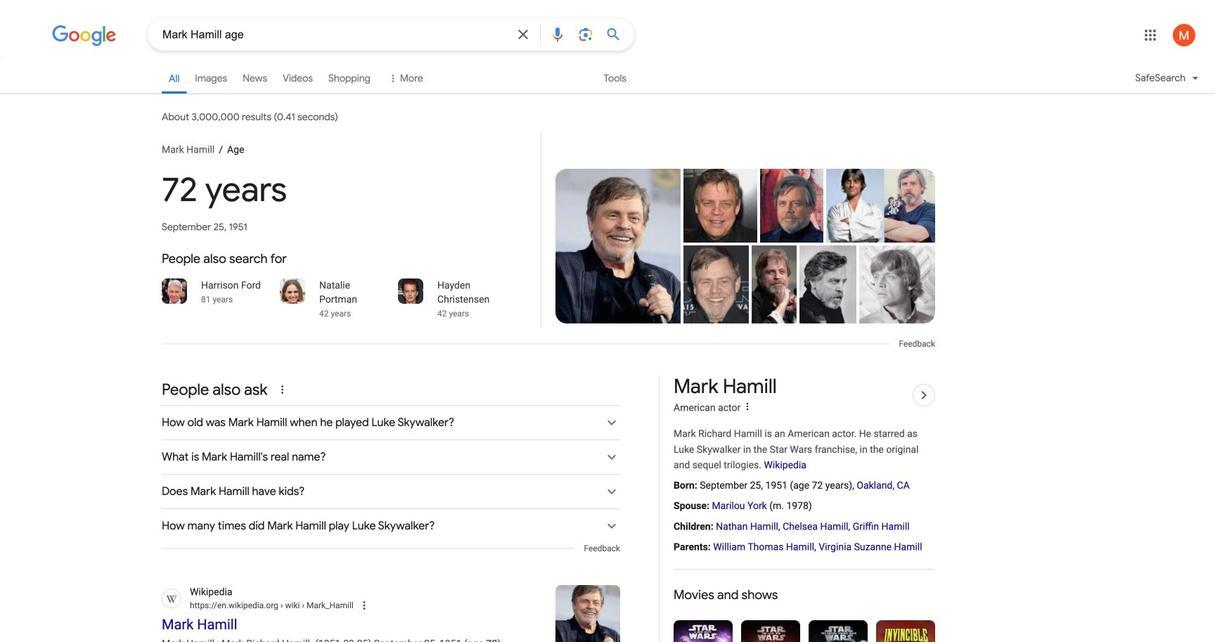 Task type: vqa. For each thing, say whether or not it's contained in the screenshot.
Mark Hamill | Wookieepedia | Fandom Image
yes



Task type: locate. For each thing, give the bounding box(es) containing it.
google image
[[52, 25, 117, 46]]

navigation
[[0, 62, 1216, 102]]

mark hamill - age, family, bio | famous birthdays image
[[678, 246, 756, 324]]

more options image
[[741, 400, 755, 414], [742, 401, 754, 412]]

harrison ford image
[[162, 279, 187, 304]]

mark hamill age from en.wikipedia.org image
[[556, 586, 621, 642]]

mark hamill | wookieepedia | fandom image
[[761, 169, 824, 253]]

None text field
[[190, 600, 354, 612], [279, 601, 354, 611], [190, 600, 354, 612], [279, 601, 354, 611]]

heading
[[162, 132, 527, 158], [162, 158, 527, 235], [162, 252, 527, 266], [674, 376, 777, 398], [674, 587, 936, 604]]

natalie portman image
[[280, 279, 305, 304]]

empire strikes back' at 40: see mark hamill in rare 'star ... image
[[825, 246, 942, 324]]

mark hamill image
[[684, 169, 758, 243]]

search by voice image
[[550, 26, 566, 43]]

None search field
[[0, 18, 635, 51]]



Task type: describe. For each thing, give the bounding box(es) containing it.
mark hamill - biography - imdb image
[[797, 246, 858, 324]]

search by image image
[[578, 26, 595, 43]]

Search text field
[[163, 27, 507, 44]]

hayden christensen image
[[398, 279, 424, 304]]

star wars' mark hamill turns 63 years old today image
[[826, 169, 937, 243]]

mark hamill - simple english wikipedia, the free encyclopedia image
[[752, 246, 801, 324]]



